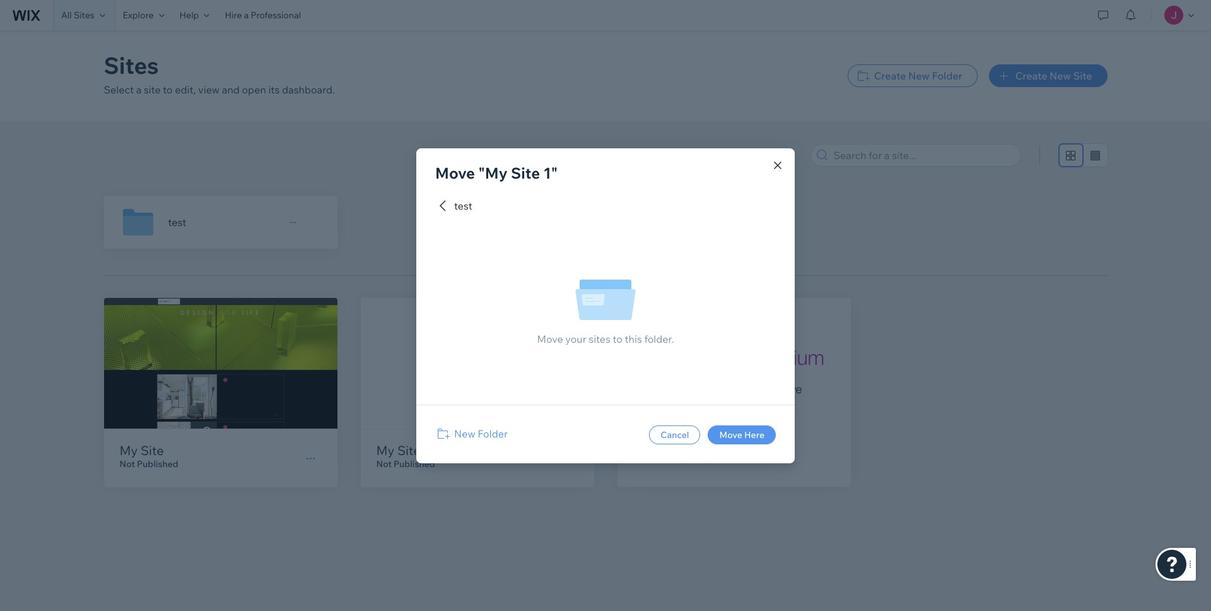 Task type: vqa. For each thing, say whether or not it's contained in the screenshot.
Upgrade Now
yes



Task type: locate. For each thing, give the bounding box(es) containing it.
to right site
[[163, 83, 173, 96]]

ads
[[699, 398, 717, 412]]

create
[[875, 69, 907, 82], [1016, 69, 1048, 82]]

not inside my site 1 not published
[[377, 458, 392, 470]]

test button
[[436, 198, 473, 213]]

to inside "sites select a site to edit, view and open its dashboard."
[[163, 83, 173, 96]]

1 horizontal spatial create
[[1016, 69, 1048, 82]]

0 horizontal spatial move
[[436, 163, 475, 182]]

a
[[244, 9, 249, 21], [136, 83, 142, 96], [686, 383, 692, 396]]

1"
[[544, 163, 558, 182]]

to up 'domain'
[[725, 345, 742, 369]]

test
[[454, 199, 473, 212], [168, 216, 186, 229]]

0 vertical spatial move
[[436, 163, 475, 182]]

1 vertical spatial your
[[745, 398, 767, 412]]

0 vertical spatial a
[[244, 9, 249, 21]]

get
[[665, 383, 683, 396]]

a right hire
[[244, 9, 249, 21]]

domain
[[716, 383, 753, 396]]

1 my from the left
[[120, 442, 138, 458]]

dashboard.
[[282, 83, 335, 96]]

cancel
[[661, 429, 690, 440]]

0 vertical spatial your
[[566, 332, 587, 345]]

1 vertical spatial folder
[[478, 427, 508, 440]]

sites right all
[[74, 9, 94, 21]]

site
[[1074, 69, 1093, 82], [511, 163, 540, 182], [141, 442, 164, 458], [398, 442, 421, 458]]

your left sites
[[566, 332, 587, 345]]

0 horizontal spatial create
[[875, 69, 907, 82]]

0 vertical spatial sites
[[74, 9, 94, 21]]

0 vertical spatial test
[[454, 199, 473, 212]]

my inside my site 1 not published
[[377, 442, 395, 458]]

remove
[[766, 383, 802, 396]]

0 horizontal spatial folder
[[478, 427, 508, 440]]

sites up select
[[104, 51, 159, 80]]

here
[[745, 429, 765, 440]]

1 vertical spatial upgrade
[[699, 436, 743, 449]]

2 vertical spatial a
[[686, 383, 692, 396]]

upgrade down folder.
[[644, 345, 719, 369]]

not
[[120, 458, 135, 470], [377, 458, 392, 470]]

1 horizontal spatial folder
[[933, 69, 963, 82]]

2 horizontal spatial move
[[720, 429, 743, 440]]

new inside button
[[1050, 69, 1072, 82]]

2 create from the left
[[1016, 69, 1048, 82]]

1 horizontal spatial move
[[537, 332, 564, 345]]

move left here
[[720, 429, 743, 440]]

sites
[[74, 9, 94, 21], [104, 51, 159, 80]]

1 not from the left
[[120, 458, 135, 470]]

1 horizontal spatial a
[[244, 9, 249, 21]]

1 vertical spatial move
[[537, 332, 564, 345]]

published
[[137, 458, 178, 470], [394, 458, 435, 470]]

1 horizontal spatial sites
[[104, 51, 159, 80]]

0 vertical spatial upgrade
[[644, 345, 719, 369]]

0 horizontal spatial published
[[137, 458, 178, 470]]

move
[[436, 163, 475, 182], [537, 332, 564, 345], [720, 429, 743, 440]]

a right get
[[686, 383, 692, 396]]

get a free domain & remove wix ads from your site.
[[665, 383, 802, 412]]

sites inside "sites select a site to edit, view and open its dashboard."
[[104, 51, 159, 80]]

1 horizontal spatial your
[[745, 398, 767, 412]]

0 horizontal spatial your
[[566, 332, 587, 345]]

new for site
[[1050, 69, 1072, 82]]

test inside button
[[454, 199, 473, 212]]

0 horizontal spatial a
[[136, 83, 142, 96]]

1 horizontal spatial published
[[394, 458, 435, 470]]

1 horizontal spatial my
[[377, 442, 395, 458]]

not inside my site not published
[[120, 458, 135, 470]]

1 vertical spatial to
[[613, 332, 623, 345]]

now
[[746, 436, 769, 449]]

move here button
[[709, 425, 776, 444]]

0 horizontal spatial new
[[454, 427, 476, 440]]

0 horizontal spatial test
[[168, 216, 186, 229]]

0 horizontal spatial not
[[120, 458, 135, 470]]

1 vertical spatial sites
[[104, 51, 159, 80]]

a inside the 'get a free domain & remove wix ads from your site.'
[[686, 383, 692, 396]]

1 published from the left
[[137, 458, 178, 470]]

0 horizontal spatial to
[[163, 83, 173, 96]]

select
[[104, 83, 134, 96]]

a left site
[[136, 83, 142, 96]]

1 horizontal spatial new
[[909, 69, 930, 82]]

new
[[909, 69, 930, 82], [1050, 69, 1072, 82], [454, 427, 476, 440]]

a inside "sites select a site to edit, view and open its dashboard."
[[136, 83, 142, 96]]

move up test button
[[436, 163, 475, 182]]

move for move your sites to this folder.
[[537, 332, 564, 345]]

2 horizontal spatial a
[[686, 383, 692, 396]]

1 vertical spatial test
[[168, 216, 186, 229]]

your down '&' on the bottom right
[[745, 398, 767, 412]]

2 horizontal spatial to
[[725, 345, 742, 369]]

its
[[269, 83, 280, 96]]

my
[[120, 442, 138, 458], [377, 442, 395, 458]]

0 vertical spatial to
[[163, 83, 173, 96]]

2 vertical spatial move
[[720, 429, 743, 440]]

create new site
[[1016, 69, 1093, 82]]

move left sites
[[537, 332, 564, 345]]

move inside button
[[720, 429, 743, 440]]

2 published from the left
[[394, 458, 435, 470]]

create inside create new folder button
[[875, 69, 907, 82]]

1 create from the left
[[875, 69, 907, 82]]

hire
[[225, 9, 242, 21]]

0 vertical spatial folder
[[933, 69, 963, 82]]

upgrade left here
[[699, 436, 743, 449]]

new inside button
[[909, 69, 930, 82]]

to left this
[[613, 332, 623, 345]]

premium
[[748, 345, 825, 369]]

folder
[[933, 69, 963, 82], [478, 427, 508, 440]]

to
[[163, 83, 173, 96], [613, 332, 623, 345], [725, 345, 742, 369]]

all
[[61, 9, 72, 21]]

1 horizontal spatial not
[[377, 458, 392, 470]]

and
[[222, 83, 240, 96]]

view
[[198, 83, 220, 96]]

1 horizontal spatial test
[[454, 199, 473, 212]]

upgrade
[[644, 345, 719, 369], [699, 436, 743, 449]]

2 vertical spatial to
[[725, 345, 742, 369]]

your
[[566, 332, 587, 345], [745, 398, 767, 412]]

2 not from the left
[[377, 458, 392, 470]]

explore
[[123, 9, 154, 21]]

my inside my site not published
[[120, 442, 138, 458]]

upgrade for upgrade now
[[699, 436, 743, 449]]

2 my from the left
[[377, 442, 395, 458]]

2 horizontal spatial new
[[1050, 69, 1072, 82]]

1 vertical spatial a
[[136, 83, 142, 96]]

0 horizontal spatial my
[[120, 442, 138, 458]]

create new site button
[[990, 64, 1108, 87]]

sites
[[589, 332, 611, 345]]

create inside create new site button
[[1016, 69, 1048, 82]]

move for move here
[[720, 429, 743, 440]]



Task type: describe. For each thing, give the bounding box(es) containing it.
upgrade for upgrade to premium
[[644, 345, 719, 369]]

new folder button
[[436, 426, 508, 441]]

folder inside button
[[933, 69, 963, 82]]

site inside my site not published
[[141, 442, 164, 458]]

my for my site
[[120, 442, 138, 458]]

create new folder
[[875, 69, 963, 82]]

new folder
[[454, 427, 508, 440]]

all sites
[[61, 9, 94, 21]]

upgrade now
[[699, 436, 769, 449]]

sites select a site to edit, view and open its dashboard.
[[104, 51, 335, 96]]

folder inside 'button'
[[478, 427, 508, 440]]

new inside 'button'
[[454, 427, 476, 440]]

wix
[[678, 398, 696, 412]]

hire a professional link
[[217, 0, 309, 30]]

help button
[[172, 0, 217, 30]]

my site 1 not published
[[377, 442, 435, 470]]

professional
[[251, 9, 301, 21]]

hire a professional
[[225, 9, 301, 21]]

upgrade now link
[[683, 430, 785, 456]]

your inside the 'get a free domain & remove wix ads from your site.'
[[745, 398, 767, 412]]

this
[[625, 332, 642, 345]]

published inside my site not published
[[137, 458, 178, 470]]

help
[[180, 9, 199, 21]]

move here
[[720, 429, 765, 440]]

move your sites to this folder.
[[537, 332, 674, 345]]

site.
[[770, 398, 790, 412]]

create new folder button
[[848, 64, 978, 87]]

free
[[695, 383, 713, 396]]

my site not published
[[120, 442, 178, 470]]

cancel button
[[650, 425, 701, 444]]

&
[[756, 383, 763, 396]]

new for folder
[[909, 69, 930, 82]]

a for hire
[[244, 9, 249, 21]]

Search for a site... field
[[830, 145, 1017, 166]]

site
[[144, 83, 161, 96]]

published inside my site 1 not published
[[394, 458, 435, 470]]

from
[[720, 398, 742, 412]]

create for create new site
[[1016, 69, 1048, 82]]

a for get
[[686, 383, 692, 396]]

move "my site 1"
[[436, 163, 558, 182]]

1 horizontal spatial to
[[613, 332, 623, 345]]

move for move "my site 1"
[[436, 163, 475, 182]]

site inside button
[[1074, 69, 1093, 82]]

1
[[424, 442, 430, 458]]

0 horizontal spatial sites
[[74, 9, 94, 21]]

create for create new folder
[[875, 69, 907, 82]]

site inside my site 1 not published
[[398, 442, 421, 458]]

upgrade to premium
[[644, 345, 825, 369]]

edit,
[[175, 83, 196, 96]]

folder.
[[645, 332, 674, 345]]

open
[[242, 83, 266, 96]]

"my
[[479, 163, 508, 182]]

my for my site 1
[[377, 442, 395, 458]]



